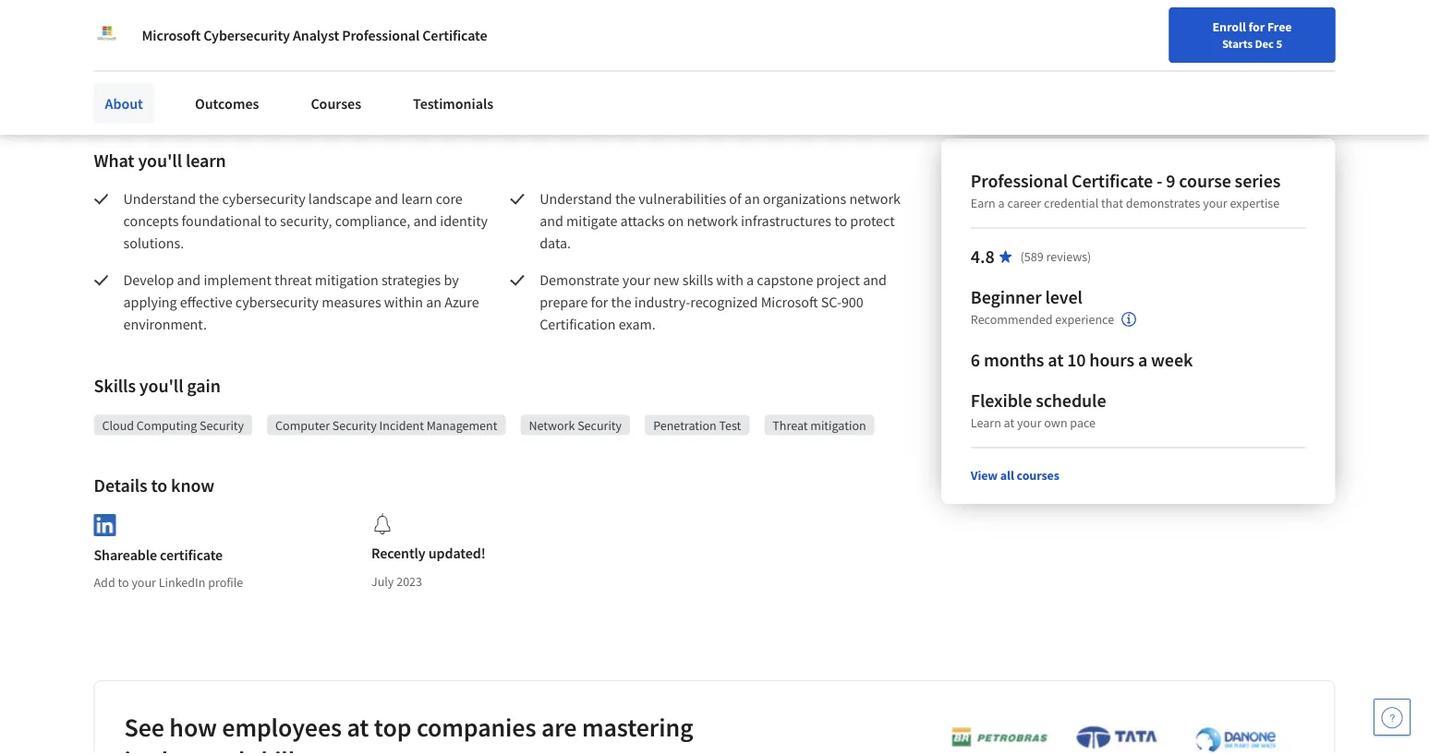 Task type: describe. For each thing, give the bounding box(es) containing it.
demonstrates
[[1126, 195, 1201, 212]]

test
[[719, 417, 741, 434]]

pace
[[1070, 415, 1096, 431]]

months
[[984, 349, 1044, 372]]

outcomes
[[195, 94, 259, 113]]

know
[[171, 474, 215, 497]]

management
[[427, 417, 497, 434]]

9
[[1166, 170, 1176, 193]]

dec
[[1255, 36, 1274, 51]]

beginner level
[[971, 286, 1083, 309]]

identity
[[440, 212, 488, 231]]

1 horizontal spatial network
[[850, 190, 901, 208]]

6 months at 10 hours a week
[[971, 349, 1193, 372]]

solutions.
[[123, 234, 184, 253]]

an inside understand the vulnerabilities of an organizations network and mitigate attacks on network infrastructures to protect data.
[[745, 190, 760, 208]]

incident
[[379, 417, 424, 434]]

learn
[[971, 415, 1001, 431]]

develop and implement threat mitigation strategies by applying effective cybersecurity measures within an azure environment.
[[123, 271, 482, 334]]

2 about from the top
[[105, 94, 143, 113]]

skills inside demonstrate your new skills with a capstone project and prepare for the industry-recognized microsoft sc-900 certification exam.
[[683, 271, 713, 290]]

how
[[169, 712, 217, 744]]

cybersecurity inside develop and implement threat mitigation strategies by applying effective cybersecurity measures within an azure environment.
[[235, 293, 319, 312]]

microsoft image
[[94, 22, 120, 48]]

-
[[1157, 170, 1163, 193]]

strategies
[[382, 271, 441, 290]]

for inside demonstrate your new skills with a capstone project and prepare for the industry-recognized microsoft sc-900 certification exam.
[[591, 293, 608, 312]]

shareable
[[94, 546, 157, 565]]

2023
[[397, 573, 422, 590]]

penetration
[[653, 417, 717, 434]]

new
[[654, 271, 680, 290]]

july 2023
[[371, 573, 422, 590]]

1 about link from the top
[[94, 64, 154, 105]]

courses
[[1017, 468, 1060, 484]]

details
[[94, 474, 148, 497]]

network security
[[529, 417, 622, 434]]

applying
[[123, 293, 177, 312]]

enroll
[[1213, 18, 1246, 35]]

and up compliance,
[[375, 190, 398, 208]]

career
[[1008, 195, 1042, 212]]

threat
[[274, 271, 312, 290]]

5
[[1276, 36, 1283, 51]]

0 horizontal spatial microsoft
[[142, 26, 201, 44]]

mitigation inside develop and implement threat mitigation strategies by applying effective cybersecurity measures within an azure environment.
[[315, 271, 379, 290]]

earn
[[971, 195, 996, 212]]

penetration test
[[653, 417, 741, 434]]

coursera image
[[22, 15, 140, 45]]

are
[[541, 712, 577, 744]]

gain
[[187, 374, 221, 397]]

free
[[1268, 18, 1292, 35]]

reviews)
[[1046, 249, 1092, 265]]

employees
[[222, 712, 342, 744]]

within
[[384, 293, 423, 312]]

0 horizontal spatial learn
[[186, 149, 226, 172]]

cloud
[[102, 417, 134, 434]]

that
[[1101, 195, 1124, 212]]

beginner
[[971, 286, 1042, 309]]

1 security from the left
[[200, 417, 244, 434]]

(589 reviews)
[[1021, 249, 1092, 265]]

your inside professional certificate - 9 course series earn a career credential that demonstrates your expertise
[[1203, 195, 1228, 212]]

testimonials
[[413, 94, 494, 113]]

information about difficulty level pre-requisites. image
[[1122, 312, 1137, 327]]

your inside flexible schedule learn at your own pace
[[1017, 415, 1042, 431]]

data.
[[540, 234, 571, 253]]

see how employees at top companies are mastering in-demand skills
[[124, 712, 693, 755]]

you'll for skills
[[139, 374, 183, 397]]

10
[[1067, 349, 1086, 372]]

0 vertical spatial certificate
[[422, 26, 487, 44]]

concepts
[[123, 212, 179, 231]]

hours
[[1090, 349, 1135, 372]]

of
[[729, 190, 742, 208]]

cloud computing security
[[102, 417, 244, 434]]

measures
[[322, 293, 381, 312]]

understand for concepts
[[123, 190, 196, 208]]

0 vertical spatial professional
[[342, 26, 420, 44]]

by
[[444, 271, 459, 290]]

the for vulnerabilities
[[615, 190, 636, 208]]

companies
[[417, 712, 536, 744]]

view
[[971, 468, 998, 484]]

schedule
[[1036, 389, 1106, 413]]

security for computer security incident management
[[332, 417, 377, 434]]

with
[[716, 271, 744, 290]]

add to your linkedin profile
[[94, 575, 243, 592]]

to inside understand the vulnerabilities of an organizations network and mitigate attacks on network infrastructures to protect data.
[[835, 212, 847, 231]]

capstone
[[757, 271, 813, 290]]

shareable certificate
[[94, 546, 223, 565]]

experience
[[1056, 312, 1114, 328]]

4.8
[[971, 245, 995, 268]]

recently
[[371, 545, 426, 563]]

own
[[1044, 415, 1068, 431]]

your inside demonstrate your new skills with a capstone project and prepare for the industry-recognized microsoft sc-900 certification exam.
[[623, 271, 651, 290]]

at for see how employees at top companies are mastering in-demand skills
[[347, 712, 369, 744]]

level
[[1045, 286, 1083, 309]]

certificate
[[160, 546, 223, 565]]

add
[[94, 575, 115, 592]]

on
[[668, 212, 684, 231]]

attacks
[[621, 212, 665, 231]]

professional inside professional certificate - 9 course series earn a career credential that demonstrates your expertise
[[971, 170, 1068, 193]]

demonstrate your new skills with a capstone project and prepare for the industry-recognized microsoft sc-900 certification exam.
[[540, 271, 890, 334]]



Task type: vqa. For each thing, say whether or not it's contained in the screenshot.
the bottommost module
no



Task type: locate. For each thing, give the bounding box(es) containing it.
the for cybersecurity
[[199, 190, 219, 208]]

for
[[1249, 18, 1265, 35], [591, 293, 608, 312]]

1 vertical spatial an
[[426, 293, 442, 312]]

computer
[[275, 417, 330, 434]]

1 vertical spatial a
[[747, 271, 754, 290]]

network
[[529, 417, 575, 434]]

your down 'shareable certificate'
[[132, 575, 156, 592]]

your down course
[[1203, 195, 1228, 212]]

details to know
[[94, 474, 215, 497]]

foundational
[[182, 212, 261, 231]]

an left azure
[[426, 293, 442, 312]]

to left know
[[151, 474, 167, 497]]

0 horizontal spatial certificate
[[422, 26, 487, 44]]

week
[[1151, 349, 1193, 372]]

certificate
[[422, 26, 487, 44], [1072, 170, 1153, 193]]

skills right new at left
[[683, 271, 713, 290]]

2 vertical spatial at
[[347, 712, 369, 744]]

and down core
[[413, 212, 437, 231]]

2 horizontal spatial at
[[1048, 349, 1064, 372]]

1 vertical spatial microsoft
[[761, 293, 818, 312]]

recently updated!
[[371, 545, 486, 563]]

and up effective
[[177, 271, 201, 290]]

courses link
[[300, 83, 372, 124]]

an inside develop and implement threat mitigation strategies by applying effective cybersecurity measures within an azure environment.
[[426, 293, 442, 312]]

900
[[842, 293, 864, 312]]

protect
[[850, 212, 895, 231]]

0 vertical spatial at
[[1048, 349, 1064, 372]]

effective
[[180, 293, 232, 312]]

organizations
[[763, 190, 847, 208]]

credential
[[1044, 195, 1099, 212]]

demand
[[154, 745, 245, 755]]

0 vertical spatial skills
[[683, 271, 713, 290]]

at inside see how employees at top companies are mastering in-demand skills
[[347, 712, 369, 744]]

1 vertical spatial learn
[[401, 190, 433, 208]]

6
[[971, 349, 980, 372]]

network up protect
[[850, 190, 901, 208]]

1 understand from the left
[[123, 190, 196, 208]]

threat
[[773, 417, 808, 434]]

for up dec
[[1249, 18, 1265, 35]]

the up attacks
[[615, 190, 636, 208]]

skills down employees
[[250, 745, 306, 755]]

a right with
[[747, 271, 754, 290]]

security for network security
[[578, 417, 622, 434]]

1 horizontal spatial professional
[[971, 170, 1068, 193]]

0 horizontal spatial at
[[347, 712, 369, 744]]

cybersecurity down threat
[[235, 293, 319, 312]]

1 vertical spatial mitigation
[[811, 417, 866, 434]]

to left protect
[[835, 212, 847, 231]]

microsoft right the microsoft image
[[142, 26, 201, 44]]

top
[[374, 712, 412, 744]]

courses
[[311, 94, 361, 113]]

2 understand from the left
[[540, 190, 612, 208]]

you'll up computing
[[139, 374, 183, 397]]

for inside enroll for free starts dec 5
[[1249, 18, 1265, 35]]

0 horizontal spatial skills
[[250, 745, 306, 755]]

at left top
[[347, 712, 369, 744]]

flexible
[[971, 389, 1032, 413]]

at
[[1048, 349, 1064, 372], [1004, 415, 1015, 431], [347, 712, 369, 744]]

a right the earn
[[998, 195, 1005, 212]]

azure
[[445, 293, 479, 312]]

certificate up testimonials
[[422, 26, 487, 44]]

computing
[[137, 417, 197, 434]]

linkedin
[[159, 575, 205, 592]]

mastering
[[582, 712, 693, 744]]

and inside understand the vulnerabilities of an organizations network and mitigate attacks on network infrastructures to protect data.
[[540, 212, 564, 231]]

1 vertical spatial you'll
[[139, 374, 183, 397]]

1 vertical spatial professional
[[971, 170, 1068, 193]]

0 vertical spatial about
[[105, 75, 143, 94]]

0 horizontal spatial an
[[426, 293, 442, 312]]

1 horizontal spatial microsoft
[[761, 293, 818, 312]]

expertise
[[1230, 195, 1280, 212]]

you'll right 'what'
[[138, 149, 182, 172]]

skills
[[94, 374, 136, 397]]

menu item
[[1042, 18, 1161, 79]]

security down gain
[[200, 417, 244, 434]]

a inside demonstrate your new skills with a capstone project and prepare for the industry-recognized microsoft sc-900 certification exam.
[[747, 271, 754, 290]]

infrastructures
[[741, 212, 832, 231]]

enroll for free starts dec 5
[[1213, 18, 1292, 51]]

network
[[850, 190, 901, 208], [687, 212, 738, 231]]

about down the microsoft image
[[105, 75, 143, 94]]

the inside demonstrate your new skills with a capstone project and prepare for the industry-recognized microsoft sc-900 certification exam.
[[611, 293, 632, 312]]

0 vertical spatial cybersecurity
[[222, 190, 305, 208]]

learn
[[186, 149, 226, 172], [401, 190, 433, 208]]

analyst
[[293, 26, 339, 44]]

None search field
[[263, 12, 670, 49]]

microsoft down capstone
[[761, 293, 818, 312]]

2 about link from the top
[[94, 83, 154, 124]]

skills you'll gain
[[94, 374, 221, 397]]

an right "of"
[[745, 190, 760, 208]]

skills
[[683, 271, 713, 290], [250, 745, 306, 755]]

about up 'what'
[[105, 94, 143, 113]]

1 vertical spatial certificate
[[1072, 170, 1153, 193]]

1 vertical spatial skills
[[250, 745, 306, 755]]

0 horizontal spatial a
[[747, 271, 754, 290]]

network down "of"
[[687, 212, 738, 231]]

0 horizontal spatial security
[[200, 417, 244, 434]]

learn left core
[[401, 190, 433, 208]]

the inside understand the vulnerabilities of an organizations network and mitigate attacks on network infrastructures to protect data.
[[615, 190, 636, 208]]

a inside professional certificate - 9 course series earn a career credential that demonstrates your expertise
[[998, 195, 1005, 212]]

2 horizontal spatial a
[[1138, 349, 1148, 372]]

understand the cybersecurity landscape and learn core concepts foundational to security, compliance, and identity solutions.
[[123, 190, 491, 253]]

learn inside understand the cybersecurity landscape and learn core concepts foundational to security, compliance, and identity solutions.
[[401, 190, 433, 208]]

see
[[124, 712, 164, 744]]

0 horizontal spatial professional
[[342, 26, 420, 44]]

understand inside understand the cybersecurity landscape and learn core concepts foundational to security, compliance, and identity solutions.
[[123, 190, 196, 208]]

the inside understand the cybersecurity landscape and learn core concepts foundational to security, compliance, and identity solutions.
[[199, 190, 219, 208]]

to left the security,
[[264, 212, 277, 231]]

about link down the microsoft image
[[94, 64, 154, 105]]

security,
[[280, 212, 332, 231]]

a for demonstrate your new skills with a capstone project and prepare for the industry-recognized microsoft sc-900 certification exam.
[[747, 271, 754, 290]]

1 horizontal spatial for
[[1249, 18, 1265, 35]]

a
[[998, 195, 1005, 212], [747, 271, 754, 290], [1138, 349, 1148, 372]]

your left own
[[1017, 415, 1042, 431]]

and inside demonstrate your new skills with a capstone project and prepare for the industry-recognized microsoft sc-900 certification exam.
[[863, 271, 887, 290]]

recognized
[[690, 293, 758, 312]]

0 horizontal spatial mitigation
[[315, 271, 379, 290]]

your left new at left
[[623, 271, 651, 290]]

0 vertical spatial for
[[1249, 18, 1265, 35]]

microsoft inside demonstrate your new skills with a capstone project and prepare for the industry-recognized microsoft sc-900 certification exam.
[[761, 293, 818, 312]]

environment.
[[123, 316, 207, 334]]

at inside flexible schedule learn at your own pace
[[1004, 415, 1015, 431]]

0 vertical spatial you'll
[[138, 149, 182, 172]]

1 vertical spatial at
[[1004, 415, 1015, 431]]

industry-
[[635, 293, 690, 312]]

show notifications image
[[1180, 23, 1202, 45]]

project
[[816, 271, 860, 290]]

outcomes link
[[184, 83, 270, 124]]

0 horizontal spatial network
[[687, 212, 738, 231]]

to right 'add'
[[118, 575, 129, 592]]

0 vertical spatial an
[[745, 190, 760, 208]]

certificate inside professional certificate - 9 course series earn a career credential that demonstrates your expertise
[[1072, 170, 1153, 193]]

security
[[200, 417, 244, 434], [332, 417, 377, 434], [578, 417, 622, 434]]

(589
[[1021, 249, 1044, 265]]

demonstrate
[[540, 271, 620, 290]]

1 horizontal spatial certificate
[[1072, 170, 1153, 193]]

mitigation
[[315, 271, 379, 290], [811, 417, 866, 434]]

computer security incident management
[[275, 417, 497, 434]]

1 vertical spatial network
[[687, 212, 738, 231]]

0 horizontal spatial understand
[[123, 190, 196, 208]]

0 vertical spatial mitigation
[[315, 271, 379, 290]]

for down demonstrate
[[591, 293, 608, 312]]

recommended experience
[[971, 312, 1114, 328]]

3 security from the left
[[578, 417, 622, 434]]

updated!
[[429, 545, 486, 563]]

understand up concepts
[[123, 190, 196, 208]]

mitigation right threat
[[811, 417, 866, 434]]

series
[[1235, 170, 1281, 193]]

a for 6 months at 10 hours a week
[[1138, 349, 1148, 372]]

landscape
[[308, 190, 372, 208]]

1 horizontal spatial a
[[998, 195, 1005, 212]]

at right learn
[[1004, 415, 1015, 431]]

prepare
[[540, 293, 588, 312]]

course
[[1179, 170, 1231, 193]]

about link
[[94, 64, 154, 105], [94, 83, 154, 124]]

0 vertical spatial microsoft
[[142, 26, 201, 44]]

1 horizontal spatial skills
[[683, 271, 713, 290]]

and
[[375, 190, 398, 208], [413, 212, 437, 231], [540, 212, 564, 231], [177, 271, 201, 290], [863, 271, 887, 290]]

cybersecurity
[[222, 190, 305, 208], [235, 293, 319, 312]]

professional right analyst
[[342, 26, 420, 44]]

learn down the "outcomes" link
[[186, 149, 226, 172]]

0 vertical spatial network
[[850, 190, 901, 208]]

testimonials link
[[402, 83, 505, 124]]

1 vertical spatial about
[[105, 94, 143, 113]]

understand inside understand the vulnerabilities of an organizations network and mitigate attacks on network infrastructures to protect data.
[[540, 190, 612, 208]]

understand for and
[[540, 190, 612, 208]]

cybersecurity inside understand the cybersecurity landscape and learn core concepts foundational to security, compliance, and identity solutions.
[[222, 190, 305, 208]]

1 vertical spatial cybersecurity
[[235, 293, 319, 312]]

the up foundational on the left
[[199, 190, 219, 208]]

help center image
[[1381, 707, 1404, 729]]

what
[[94, 149, 134, 172]]

2 horizontal spatial security
[[578, 417, 622, 434]]

understand the vulnerabilities of an organizations network and mitigate attacks on network infrastructures to protect data.
[[540, 190, 904, 253]]

2 vertical spatial a
[[1138, 349, 1148, 372]]

0 vertical spatial a
[[998, 195, 1005, 212]]

develop
[[123, 271, 174, 290]]

cybersecurity up the security,
[[222, 190, 305, 208]]

1 horizontal spatial learn
[[401, 190, 433, 208]]

understand up mitigate
[[540, 190, 612, 208]]

all
[[1000, 468, 1014, 484]]

you'll for what
[[138, 149, 182, 172]]

microsoft
[[142, 26, 201, 44], [761, 293, 818, 312]]

certificate up that
[[1072, 170, 1153, 193]]

1 about from the top
[[105, 75, 143, 94]]

and up data.
[[540, 212, 564, 231]]

security right network
[[578, 417, 622, 434]]

professional certificate - 9 course series earn a career credential that demonstrates your expertise
[[971, 170, 1281, 212]]

at for flexible schedule learn at your own pace
[[1004, 415, 1015, 431]]

compliance,
[[335, 212, 410, 231]]

about link up 'what'
[[94, 83, 154, 124]]

skills inside see how employees at top companies are mastering in-demand skills
[[250, 745, 306, 755]]

0 horizontal spatial for
[[591, 293, 608, 312]]

view all courses
[[971, 468, 1060, 484]]

profile
[[208, 575, 243, 592]]

0 vertical spatial learn
[[186, 149, 226, 172]]

implement
[[204, 271, 272, 290]]

mitigation up measures
[[315, 271, 379, 290]]

july
[[371, 573, 394, 590]]

professional up career
[[971, 170, 1068, 193]]

the up 'exam.'
[[611, 293, 632, 312]]

understand
[[123, 190, 196, 208], [540, 190, 612, 208]]

view all courses link
[[971, 468, 1060, 484]]

and inside develop and implement threat mitigation strategies by applying effective cybersecurity measures within an azure environment.
[[177, 271, 201, 290]]

exam.
[[619, 316, 656, 334]]

at left 10
[[1048, 349, 1064, 372]]

1 vertical spatial for
[[591, 293, 608, 312]]

1 horizontal spatial an
[[745, 190, 760, 208]]

1 horizontal spatial mitigation
[[811, 417, 866, 434]]

1 horizontal spatial understand
[[540, 190, 612, 208]]

and up 900
[[863, 271, 887, 290]]

1 horizontal spatial at
[[1004, 415, 1015, 431]]

1 horizontal spatial security
[[332, 417, 377, 434]]

coursera enterprise logos image
[[924, 726, 1293, 755]]

to inside understand the cybersecurity landscape and learn core concepts foundational to security, compliance, and identity solutions.
[[264, 212, 277, 231]]

security left the incident
[[332, 417, 377, 434]]

recommended
[[971, 312, 1053, 328]]

a left the week
[[1138, 349, 1148, 372]]

2 security from the left
[[332, 417, 377, 434]]



